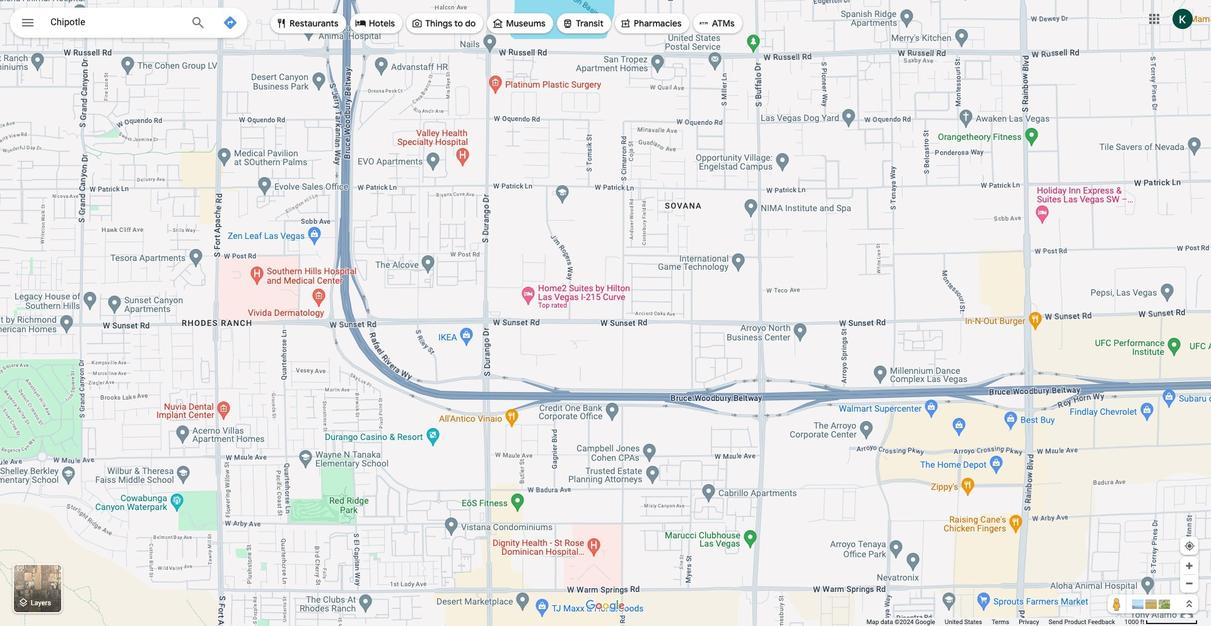 Task type: describe. For each thing, give the bounding box(es) containing it.
none search field inside the google maps element
[[10, 8, 247, 42]]

zoom in image
[[1185, 562, 1195, 571]]

google maps element
[[0, 0, 1212, 627]]

zoom out image
[[1185, 579, 1195, 589]]



Task type: locate. For each thing, give the bounding box(es) containing it.
show your location image
[[1184, 541, 1196, 552]]

Search Google Maps field
[[50, 15, 180, 30]]

None search field
[[10, 8, 247, 42]]

google account: kate yudina  
(kate.yudina@adept.ai) image
[[1173, 9, 1193, 29]]

show street view coverage image
[[1108, 595, 1127, 614]]



Task type: vqa. For each thing, say whether or not it's contained in the screenshot.
the top online
no



